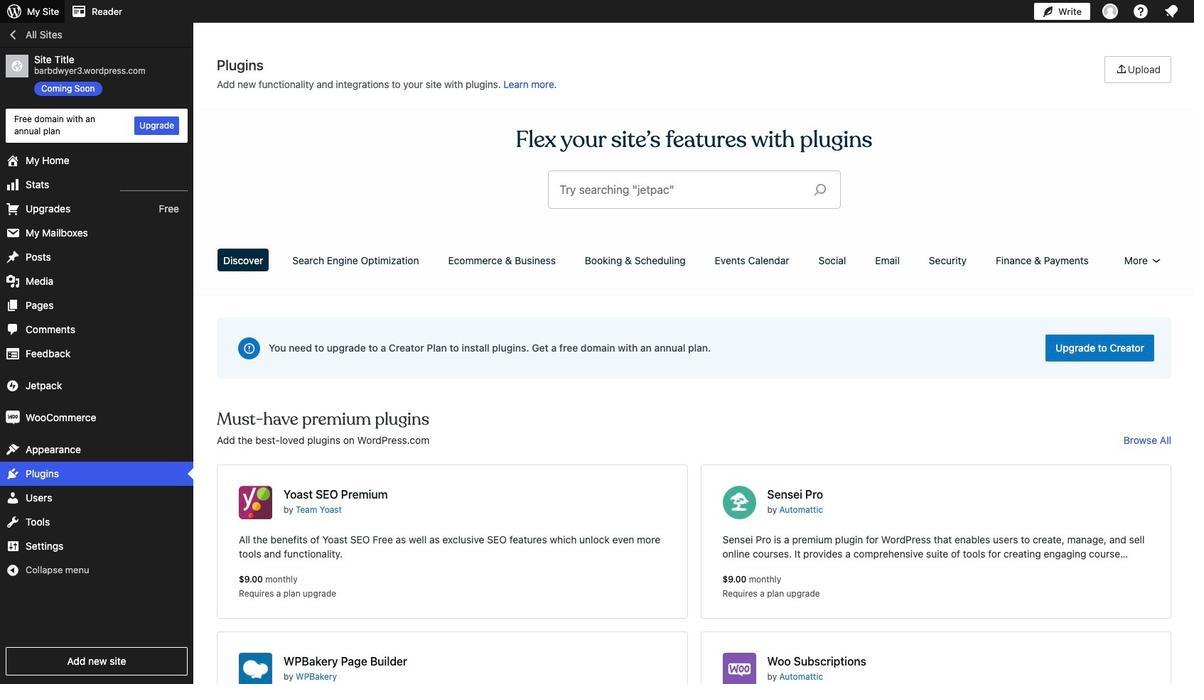 Task type: locate. For each thing, give the bounding box(es) containing it.
1 vertical spatial img image
[[6, 411, 20, 425]]

0 vertical spatial img image
[[6, 379, 20, 393]]

Search search field
[[560, 171, 802, 208]]

img image
[[6, 379, 20, 393], [6, 411, 20, 425]]

open search image
[[802, 180, 838, 200]]

my profile image
[[1103, 4, 1119, 19]]

plugin icon image
[[239, 486, 272, 520], [723, 486, 756, 520], [239, 654, 272, 685], [723, 654, 756, 685]]

highest hourly views 0 image
[[120, 182, 188, 191]]

help image
[[1133, 3, 1150, 20]]

None search field
[[549, 171, 840, 208]]

main content
[[212, 56, 1177, 685]]

manage your notifications image
[[1163, 3, 1180, 20]]



Task type: vqa. For each thing, say whether or not it's contained in the screenshot.
the Update your profile, personal settings, and more icon
no



Task type: describe. For each thing, give the bounding box(es) containing it.
1 img image from the top
[[6, 379, 20, 393]]

2 img image from the top
[[6, 411, 20, 425]]



